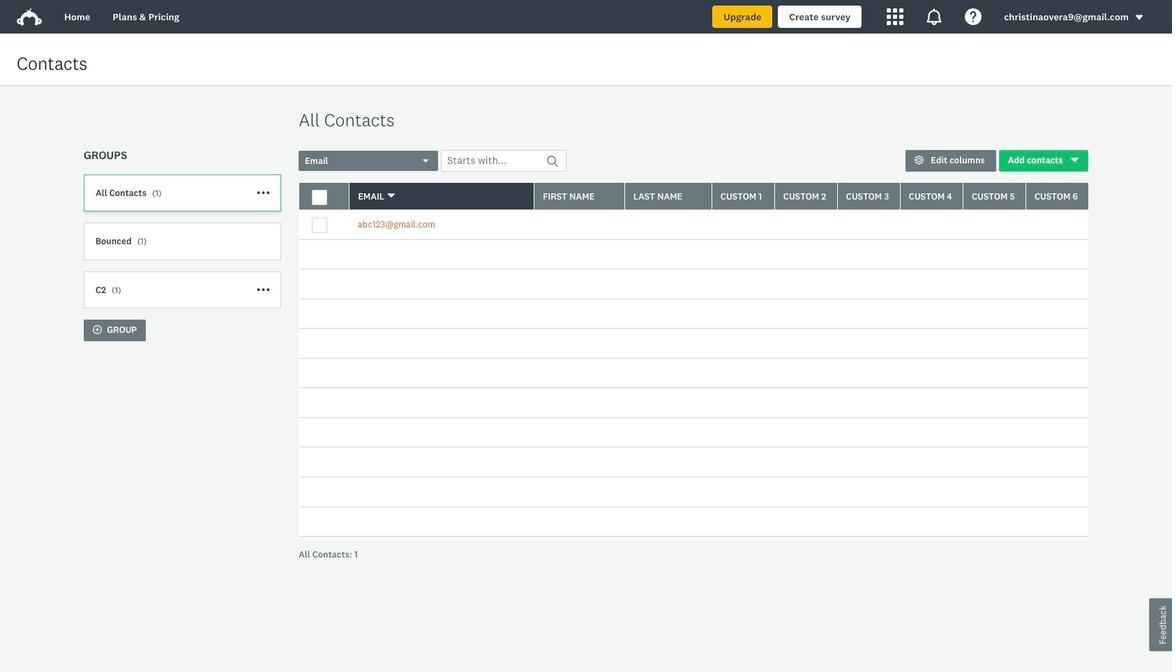 Task type: locate. For each thing, give the bounding box(es) containing it.
0 horizontal spatial products icon image
[[887, 8, 904, 25]]

dropdown arrow image
[[1135, 13, 1145, 23]]

surveymonkey logo image
[[17, 8, 42, 26]]

2 products icon image from the left
[[926, 8, 943, 25]]

1 products icon image from the left
[[887, 8, 904, 25]]

Starts with... text field
[[441, 150, 567, 172]]

products icon image
[[887, 8, 904, 25], [926, 8, 943, 25]]

1 horizontal spatial products icon image
[[926, 8, 943, 25]]



Task type: vqa. For each thing, say whether or not it's contained in the screenshot.
TrustedSite helps keep you safe from identity theft, credit card fraud, spyware, spam, viruses and online scams image at bottom
no



Task type: describe. For each thing, give the bounding box(es) containing it.
help icon image
[[966, 8, 982, 25]]



